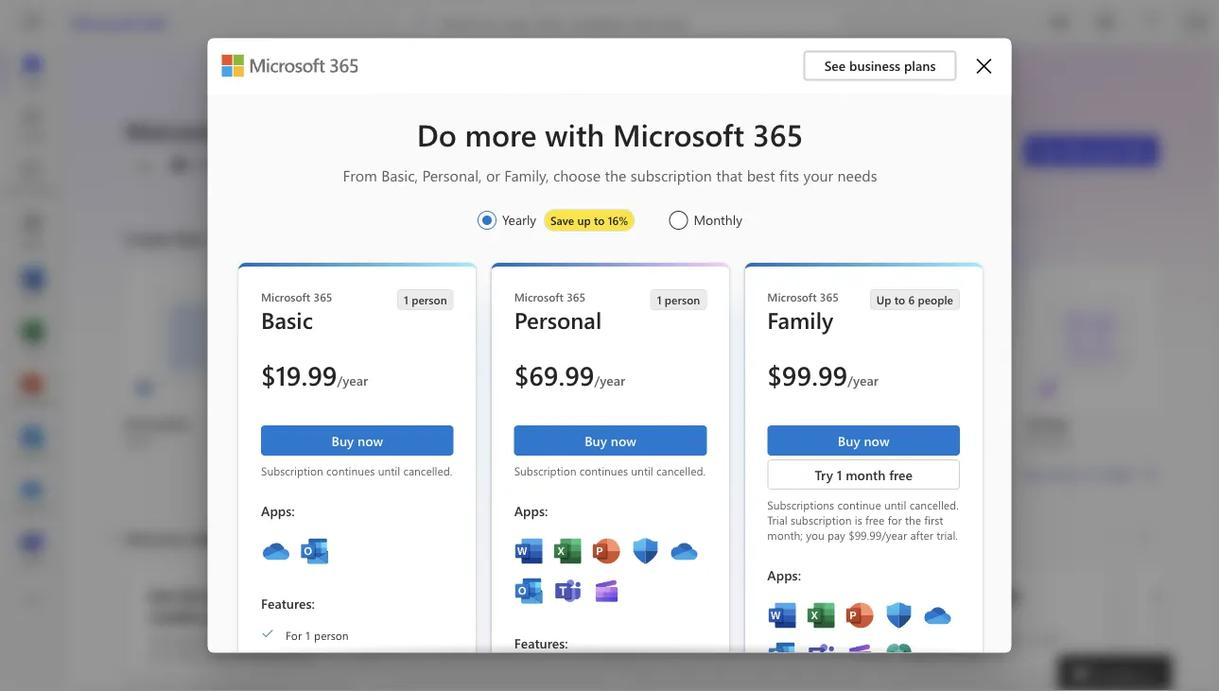 Task type: describe. For each thing, give the bounding box(es) containing it.
after
[[910, 527, 933, 543]]

how inside the get started with onedrive watch how to store, sync, and share your files.
[[939, 631, 961, 646]]

feedback button
[[1059, 656, 1172, 692]]

365 inside 'get the microsoft 365 mobile app'
[[281, 586, 307, 606]]

buy microsoft 365
[[1037, 142, 1147, 160]]

/year for $99.99
[[847, 371, 878, 388]]

until for $19.99
[[378, 463, 400, 478]]

subscriptions continue until cancelled. trial subscription is free for the first month; you pay $99.99/year after trial.
[[767, 497, 962, 543]]

started
[[934, 586, 985, 606]]

app inside the download the app to access your files on your mobile device.
[[224, 633, 244, 648]]

try 1 month free
[[814, 465, 912, 483]]

discover what you can do button
[[99, 523, 309, 553]]

1 horizontal spatial share
[[726, 610, 754, 625]]

do more with microsoft 365
[[416, 113, 803, 153]]

$99.99
[[767, 357, 847, 392]]

none search field inside microsoft 365 banner
[[398, 8, 840, 38]]

create new
[[125, 228, 206, 248]]

6
[[908, 292, 914, 307]]

word image
[[767, 600, 797, 631]]

continues for $19.99
[[326, 463, 374, 478]]

up
[[577, 212, 591, 228]]

buy for $99.99
[[837, 431, 860, 449]]

document
[[125, 415, 188, 432]]

personal,
[[422, 165, 482, 185]]

365 inside the microsoft 365 personal
[[566, 289, 585, 304]]

save files to the cloud image
[[378, 673, 607, 692]]

0 vertical spatial outlook image
[[23, 433, 42, 452]]

next image
[[1134, 523, 1153, 553]]

people
[[918, 292, 953, 307]]

create inside 'link'
[[1095, 465, 1132, 482]]

0 vertical spatial subscription
[[630, 165, 712, 185]]

is
[[854, 512, 862, 527]]

microsoft 365 banner
[[0, 0, 1219, 45]]

16%
[[608, 212, 628, 228]]

save files to the cloud watch how to securely store your documents.
[[401, 586, 560, 640]]

1 person for $19.99
[[404, 292, 447, 307]]

form
[[576, 415, 608, 432]]

view more apps image
[[23, 592, 42, 611]]

files inside the download the app to access your files on your mobile device.
[[176, 648, 196, 664]]

up to 6 people
[[876, 292, 953, 307]]

excel
[[426, 433, 451, 448]]

for 1 person
[[285, 627, 348, 642]]

1.1
[[193, 156, 207, 173]]

now for $19.99
[[357, 431, 383, 449]]

onedrive image for word icon
[[922, 600, 952, 631]]

to left the securely
[[461, 610, 472, 625]]

home image
[[23, 62, 42, 81]]

clipchamp image for microsoft defender image
[[845, 640, 875, 670]]

buy now button for $99.99
[[767, 425, 960, 455]]

word
[[125, 433, 153, 448]]

buy for $69.99
[[584, 431, 607, 449]]

0 horizontal spatial create
[[125, 228, 170, 248]]

get the microsoft 365 mobile app image
[[127, 673, 356, 692]]

store,
[[978, 631, 1006, 646]]

choose
[[553, 165, 600, 185]]

free inside subscriptions continue until cancelled. trial subscription is free for the first month; you pay $99.99/year after trial.
[[865, 512, 884, 527]]

for
[[285, 627, 301, 642]]

to right up
[[594, 212, 604, 228]]

basic,
[[381, 165, 418, 185]]

discover
[[126, 528, 185, 548]]

person for $69.99
[[664, 292, 700, 307]]

microsoft inside 'get the microsoft 365 mobile app'
[[207, 586, 277, 606]]

excel image for word icon
[[806, 600, 836, 631]]

document word
[[125, 415, 188, 448]]

365 inside button
[[1124, 142, 1147, 160]]

share
[[653, 586, 693, 606]]

to left 6
[[894, 292, 905, 307]]

quiz
[[727, 415, 754, 432]]

powerpoint image for the right word image
[[591, 536, 622, 566]]

monthly
[[693, 210, 742, 228]]

download the app to access your files on your mobile device.
[[149, 633, 316, 664]]

$99.99/year
[[848, 527, 907, 543]]

welcome to microsoft 365
[[125, 115, 400, 146]]

files.
[[961, 646, 984, 661]]

microsoft inside banner
[[72, 12, 138, 33]]

now for $69.99
[[610, 431, 636, 449]]

how inside save files to the cloud watch how to securely store your documents.
[[436, 610, 458, 625]]

presentation powerpoint
[[275, 415, 352, 448]]

do
[[287, 528, 305, 548]]

save for up
[[550, 212, 574, 228]]

watch inside collabora watch how t
[[1156, 610, 1188, 625]]

now for $99.99
[[864, 431, 889, 449]]

0 horizontal spatial person
[[314, 627, 348, 642]]

securely
[[475, 610, 516, 625]]

onedrive image
[[261, 536, 291, 566]]

welcome
[[125, 115, 221, 146]]

cloud
[[520, 586, 560, 606]]

until for $99.99
[[884, 497, 906, 512]]

forms for quiz
[[727, 433, 758, 448]]

0 vertical spatial onedrive image
[[23, 486, 42, 505]]

$99.99 /year
[[767, 357, 878, 392]]

features: for $69.99
[[514, 634, 568, 651]]

buy now button for $19.99
[[261, 425, 453, 455]]

365 inside microsoft 365 family
[[820, 289, 838, 304]]

get for get the microsoft 365 mobile app
[[149, 586, 175, 606]]

outlook image for word icon
[[767, 640, 797, 670]]

on
[[199, 648, 213, 664]]

sync,
[[1009, 631, 1034, 646]]

list
[[877, 415, 898, 432]]

microsoft inside the microsoft 365 personal
[[514, 289, 563, 304]]

collabora watch how t
[[1156, 586, 1219, 656]]

documents.
[[427, 625, 487, 640]]

buy inside buy microsoft 365 button
[[1037, 142, 1060, 160]]

microsoft 365 family
[[767, 289, 838, 334]]

see for see business plans
[[825, 57, 846, 74]]

pay
[[827, 527, 845, 543]]

to inside the get started with onedrive watch how to store, sync, and share your files.
[[964, 631, 975, 646]]

quiz forms
[[727, 415, 758, 448]]

share for get started with onedrive
[[904, 646, 931, 661]]

collabora
[[1156, 586, 1219, 606]]

see more in create
[[1022, 465, 1132, 482]]

clipchamp image for microsoft defender icon
[[591, 576, 622, 606]]

try
[[814, 465, 833, 483]]

buy microsoft 365 button
[[1025, 136, 1159, 166]]

try 1 month free button
[[767, 459, 960, 490]]

your inside the get started with onedrive watch how to store, sync, and share your files.
[[935, 646, 958, 661]]

continue
[[837, 497, 881, 512]]

365 inside banner
[[142, 12, 167, 33]]

presentation
[[275, 415, 352, 432]]

how inside share a file watch how to share files and manage share settings.
[[688, 610, 709, 625]]

in
[[1080, 465, 1091, 482]]

forms for form
[[576, 433, 607, 448]]

get started with onedrive watch how to store, sync, and share your files.
[[904, 586, 1057, 661]]

discover what you can do
[[126, 528, 305, 548]]

microsoft defender image
[[883, 600, 914, 631]]

microsoft inside microsoft 365 family
[[767, 289, 816, 304]]

get started with onedrive image
[[881, 673, 1110, 692]]

the inside the download the app to access your files on your mobile device.
[[205, 633, 221, 648]]

trial.
[[936, 527, 958, 543]]

subscription inside subscriptions continue until cancelled. trial subscription is free for the first month; you pay $99.99/year after trial.
[[790, 512, 851, 527]]

list lists
[[877, 415, 899, 448]]

microsoft teams image for microsoft defender icon's clipchamp icon
[[553, 576, 583, 606]]

features: for $19.99
[[261, 594, 314, 612]]

free inside 'button'
[[889, 465, 912, 483]]

1 horizontal spatial word image
[[514, 536, 544, 566]]

buy now for $99.99
[[837, 431, 889, 449]]

more for see
[[1046, 465, 1077, 482]]

buy now button for $69.99
[[514, 425, 706, 455]]

a
[[697, 586, 706, 606]]

download
[[149, 633, 201, 648]]

the inside subscriptions continue until cancelled. trial subscription is free for the first month; you pay $99.99/year after trial.
[[905, 512, 921, 527]]

this account doesn't have a microsoft 365 subscription. click to view your benefits. tooltip
[[125, 155, 162, 174]]

 button
[[977, 58, 992, 73]]

month;
[[767, 527, 803, 543]]

teams image
[[23, 539, 42, 558]]

family,
[[504, 165, 549, 185]]

family
[[767, 304, 833, 334]]

microsoft 365 basic
[[261, 289, 332, 334]]

plans
[[904, 57, 936, 74]]

see more in create link
[[1020, 463, 1159, 485]]

best
[[747, 165, 775, 185]]

microsoft 365 subscription purchase journey element
[[208, 38, 1012, 692]]

design
[[1027, 415, 1069, 432]]



Task type: locate. For each thing, give the bounding box(es) containing it.
create new element
[[125, 223, 1159, 523]]

to up the securely
[[473, 586, 488, 606]]

microsoft inside microsoft 365 basic
[[261, 289, 310, 304]]

you left can
[[228, 528, 254, 548]]

2 buy now from the left
[[584, 431, 636, 449]]

None search field
[[398, 8, 840, 38]]

0 horizontal spatial get
[[149, 586, 175, 606]]

watch inside share a file watch how to share files and manage share settings.
[[653, 610, 684, 625]]

your right fits
[[803, 165, 833, 185]]

$69.99
[[514, 357, 594, 392]]

1 buy now from the left
[[331, 431, 383, 449]]

share inside the get started with onedrive watch how to store, sync, and share your files.
[[904, 646, 931, 661]]

get inside 'get the microsoft 365 mobile app'
[[149, 586, 175, 606]]

1 horizontal spatial excel image
[[553, 536, 583, 566]]

/year
[[337, 371, 368, 388], [594, 371, 625, 388], [847, 371, 878, 388]]

subscription left that
[[630, 165, 712, 185]]

0 vertical spatial word image
[[23, 274, 42, 293]]

1 horizontal spatial features:
[[514, 634, 568, 651]]

now right presentation powerpoint on the bottom left
[[357, 431, 383, 449]]

forms down form
[[576, 433, 607, 448]]

how down a
[[688, 610, 709, 625]]

2 subscription continues until cancelled. from the left
[[514, 463, 705, 478]]

files up share a file image
[[757, 610, 777, 625]]

1 subscription continues until cancelled. from the left
[[261, 463, 452, 478]]

get the microsoft 365 mobile app
[[149, 586, 307, 627]]

continues down form forms at the bottom left of page
[[579, 463, 628, 478]]

mb
[[211, 156, 231, 173]]

to up mb
[[228, 115, 250, 146]]

1 horizontal spatial with
[[989, 586, 1021, 606]]

files inside save files to the cloud watch how to securely store your documents.
[[439, 586, 468, 606]]

1 vertical spatial outlook image
[[299, 536, 330, 566]]

0 vertical spatial excel image
[[23, 327, 42, 346]]

word image up cloud
[[514, 536, 544, 566]]

with inside microsoft 365 subscription purchase journey element
[[545, 113, 604, 153]]

cancelled. inside subscriptions continue until cancelled. trial subscription is free for the first month; you pay $99.99/year after trial.
[[909, 497, 959, 512]]

0 horizontal spatial now
[[357, 431, 383, 449]]

cancelled. for $99.99
[[909, 497, 959, 512]]

1 horizontal spatial powerpoint image
[[591, 536, 622, 566]]

continues down presentation powerpoint on the bottom left
[[326, 463, 374, 478]]

1 horizontal spatial outlook image
[[299, 536, 330, 566]]

apps: up can
[[261, 501, 294, 519]]

0 horizontal spatial 1 person
[[404, 292, 447, 307]]

1 horizontal spatial free
[[889, 465, 912, 483]]

0 horizontal spatial clipchamp image
[[591, 576, 622, 606]]

2 get from the left
[[904, 586, 929, 606]]

see for see more in create
[[1022, 465, 1043, 482]]

the inside save files to the cloud watch how to securely store your documents.
[[492, 586, 516, 606]]

watch inside the get started with onedrive watch how to store, sync, and share your files.
[[904, 631, 936, 646]]

device.
[[280, 648, 316, 664]]

save left up
[[550, 212, 574, 228]]

0 horizontal spatial buy now button
[[261, 425, 453, 455]]

1 vertical spatial excel image
[[553, 536, 583, 566]]

can
[[258, 528, 282, 548]]

your inside save files to the cloud watch how to securely store your documents.
[[401, 625, 424, 640]]

1 vertical spatial create
[[1095, 465, 1132, 482]]

excel image
[[23, 327, 42, 346], [553, 536, 583, 566], [806, 600, 836, 631]]

$69.99 /year
[[514, 357, 625, 392]]

1 horizontal spatial now
[[610, 431, 636, 449]]

1 horizontal spatial cancelled.
[[656, 463, 705, 478]]

continues for $69.99
[[579, 463, 628, 478]]

with
[[545, 113, 604, 153], [989, 586, 1021, 606]]

buy for $19.99
[[331, 431, 354, 449]]

see left business
[[825, 57, 846, 74]]

2 now from the left
[[610, 431, 636, 449]]

1 inside 'button'
[[836, 465, 842, 483]]

0 horizontal spatial /year
[[337, 371, 368, 388]]

2 horizontal spatial buy now button
[[767, 425, 960, 455]]

app right on
[[224, 633, 244, 648]]

buy now button down the forms survey icon
[[514, 425, 706, 455]]

word image down apps 'image'
[[23, 274, 42, 293]]

workbook excel
[[426, 415, 490, 448]]

your left documents.
[[401, 625, 424, 640]]

1 horizontal spatial and
[[1037, 631, 1057, 646]]

onedrive image right microsoft defender icon
[[669, 536, 699, 566]]

with for started
[[989, 586, 1021, 606]]

1 vertical spatial app
[[224, 633, 244, 648]]

1 subscription from the left
[[261, 463, 323, 478]]

see business plans button
[[804, 51, 957, 81]]

microsoft family safety image
[[883, 640, 914, 670]]

apps: for $69.99
[[514, 501, 548, 519]]

apps image
[[23, 221, 42, 240]]

create left the new
[[125, 228, 170, 248]]

1 vertical spatial subscription
[[790, 512, 851, 527]]

microsoft teams image
[[553, 576, 583, 606], [806, 640, 836, 670]]

you inside dropdown button
[[228, 528, 254, 548]]

1 horizontal spatial apps:
[[514, 501, 548, 519]]

your left files.
[[935, 646, 958, 661]]

/year inside $69.99 /year
[[594, 371, 625, 388]]

0 vertical spatial files
[[439, 586, 468, 606]]

0 horizontal spatial onedrive image
[[23, 486, 42, 505]]

features: down the store
[[514, 634, 568, 651]]

1 vertical spatial word image
[[514, 536, 544, 566]]

free right is
[[865, 512, 884, 527]]

forms down quiz
[[727, 433, 758, 448]]

0 vertical spatial more
[[465, 113, 536, 153]]

subscriptions
[[767, 497, 834, 512]]

3 buy now button from the left
[[767, 425, 960, 455]]

file
[[710, 586, 733, 606]]

for
[[887, 512, 902, 527]]

0 vertical spatial free
[[889, 465, 912, 483]]

cancelled. for $69.99
[[656, 463, 705, 478]]

your right on
[[216, 648, 239, 664]]

how down the onedrive
[[939, 631, 961, 646]]

buy now up "try 1 month free"
[[837, 431, 889, 449]]

the up the securely
[[492, 586, 516, 606]]

1 horizontal spatial buy now
[[584, 431, 636, 449]]

0 vertical spatial and
[[781, 610, 800, 625]]

subscription continues until cancelled. for $69.99
[[514, 463, 705, 478]]

1 buy now button from the left
[[261, 425, 453, 455]]

app up the download the app to access your files on your mobile device.
[[204, 606, 231, 627]]

1 forms from the left
[[576, 433, 607, 448]]

1 person for $69.99
[[657, 292, 700, 307]]

the right choose
[[605, 165, 626, 185]]

clipchamp image left share
[[591, 576, 622, 606]]

needs
[[837, 165, 877, 185]]

save inside microsoft 365 subscription purchase journey element
[[550, 212, 574, 228]]

1 vertical spatial free
[[865, 512, 884, 527]]

0 horizontal spatial word image
[[23, 274, 42, 293]]

0 horizontal spatial until
[[378, 463, 400, 478]]

to left store,
[[964, 631, 975, 646]]

free
[[889, 465, 912, 483], [865, 512, 884, 527]]

save
[[550, 212, 574, 228], [401, 586, 434, 606]]

outlook image down word icon
[[767, 640, 797, 670]]

1 horizontal spatial continues
[[579, 463, 628, 478]]

mobile up download
[[149, 606, 199, 627]]

and right sync,
[[1037, 631, 1057, 646]]

do
[[416, 113, 456, 153]]

3 buy now from the left
[[837, 431, 889, 449]]

to inside share a file watch how to share files and manage share settings.
[[713, 610, 723, 625]]

/year inside $19.99 /year
[[337, 371, 368, 388]]

get
[[149, 586, 175, 606], [904, 586, 929, 606]]

1 continues from the left
[[326, 463, 374, 478]]

from basic, personal, or family, choose the subscription that best fits your needs
[[342, 165, 877, 185]]

outlook image up the store
[[514, 576, 544, 606]]

1 horizontal spatial subscription continues until cancelled.
[[514, 463, 705, 478]]

the up download
[[179, 586, 202, 606]]

0 horizontal spatial free
[[865, 512, 884, 527]]

free
[[132, 157, 155, 172]]

2 1.1 mb link from the left
[[193, 155, 341, 174]]

2 continues from the left
[[579, 463, 628, 478]]

subscription for $69.99
[[514, 463, 576, 478]]

/year for $69.99
[[594, 371, 625, 388]]

list
[[125, 265, 1159, 448]]

0 vertical spatial powerpoint image
[[23, 380, 42, 399]]

to down file
[[713, 610, 723, 625]]

0 vertical spatial app
[[204, 606, 231, 627]]

1 get from the left
[[149, 586, 175, 606]]

with inside the get started with onedrive watch how to store, sync, and share your files.
[[989, 586, 1021, 606]]

2 horizontal spatial person
[[664, 292, 700, 307]]

files up documents.
[[439, 586, 468, 606]]

share down file
[[726, 610, 754, 625]]


[[977, 58, 992, 73]]

to inside the download the app to access your files on your mobile device.
[[247, 633, 258, 648]]

save inside save files to the cloud watch how to securely store your documents.
[[401, 586, 434, 606]]

1 person
[[404, 292, 447, 307], [657, 292, 700, 307]]

forms survey image
[[587, 378, 606, 397]]

until inside subscriptions continue until cancelled. trial subscription is free for the first month; you pay $99.99/year after trial.
[[884, 497, 906, 512]]

see
[[825, 57, 846, 74], [1022, 465, 1043, 482]]

store
[[519, 610, 545, 625]]

0 horizontal spatial subscription continues until cancelled.
[[261, 463, 452, 478]]

microsoft
[[72, 12, 138, 33], [612, 113, 744, 153], [256, 115, 356, 146], [1063, 142, 1121, 160], [261, 289, 310, 304], [514, 289, 563, 304], [767, 289, 816, 304], [207, 586, 277, 606]]

1 horizontal spatial create
[[1095, 465, 1132, 482]]

$19.99
[[261, 357, 337, 392]]

0 horizontal spatial apps:
[[261, 501, 294, 519]]

1 horizontal spatial microsoft teams image
[[806, 640, 836, 670]]

1 horizontal spatial see
[[1022, 465, 1043, 482]]

/year for $19.99
[[337, 371, 368, 388]]

more up or
[[465, 113, 536, 153]]

cancelled. down excel at left bottom
[[403, 463, 452, 478]]

3 now from the left
[[864, 431, 889, 449]]

2 vertical spatial onedrive image
[[922, 600, 952, 631]]

1 vertical spatial powerpoint image
[[591, 536, 622, 566]]

subscription continues until cancelled. for $19.99
[[261, 463, 452, 478]]

buy now down $19.99 /year
[[331, 431, 383, 449]]

cancelled. up microsoft defender icon
[[656, 463, 705, 478]]

1 horizontal spatial mobile
[[242, 648, 277, 664]]

the right for on the right bottom
[[905, 512, 921, 527]]

designer design image
[[1039, 378, 1058, 397], [1039, 378, 1058, 397]]

1 vertical spatial clipchamp image
[[845, 640, 875, 670]]

outlook image
[[514, 576, 544, 606], [767, 640, 797, 670]]

now up the month
[[864, 431, 889, 449]]

0 horizontal spatial powerpoint image
[[23, 380, 42, 399]]

watch inside save files to the cloud watch how to securely store your documents.
[[401, 610, 433, 625]]

lists
[[877, 433, 899, 448]]

get inside the get started with onedrive watch how to store, sync, and share your files.
[[904, 586, 929, 606]]

create image
[[23, 115, 42, 134]]

2 horizontal spatial powerpoint image
[[845, 600, 875, 631]]

more inside microsoft 365 subscription purchase journey element
[[465, 113, 536, 153]]

1 vertical spatial see
[[1022, 465, 1043, 482]]

with up store,
[[989, 586, 1021, 606]]

1 horizontal spatial subscription
[[514, 463, 576, 478]]

1.1 mb link
[[170, 155, 341, 174], [193, 155, 341, 174]]

from
[[342, 165, 377, 185]]

with up choose
[[545, 113, 604, 153]]

the right download
[[205, 633, 221, 648]]

1 vertical spatial save
[[401, 586, 434, 606]]

0 horizontal spatial excel image
[[23, 327, 42, 346]]

1 1 person from the left
[[404, 292, 447, 307]]

free right the month
[[889, 465, 912, 483]]

word image
[[23, 274, 42, 293], [514, 536, 544, 566]]

more for do
[[465, 113, 536, 153]]

1 vertical spatial outlook image
[[767, 640, 797, 670]]

1 vertical spatial with
[[989, 586, 1021, 606]]

forms inside form forms
[[576, 433, 607, 448]]

do more with microsoft 365 dialog
[[0, 0, 1219, 692]]

watch
[[401, 610, 433, 625], [653, 610, 684, 625], [1156, 610, 1188, 625], [904, 631, 936, 646]]

share down the onedrive
[[904, 646, 931, 661]]

mobile down 
[[242, 648, 277, 664]]

t
[[1216, 610, 1219, 625]]

see inside 'link'
[[1022, 465, 1043, 482]]

1 horizontal spatial clipchamp image
[[845, 640, 875, 670]]

share right manage
[[697, 625, 724, 640]]

get up download
[[149, 586, 175, 606]]

apps: up cloud
[[514, 501, 548, 519]]

how inside collabora watch how t
[[1191, 610, 1212, 625]]

get for get started with onedrive watch how to store, sync, and share your files.
[[904, 586, 929, 606]]

2 horizontal spatial excel image
[[806, 600, 836, 631]]

list containing document
[[125, 265, 1159, 448]]

1 1.1 mb link from the left
[[170, 155, 341, 174]]

cancelled. up the after
[[909, 497, 959, 512]]

microsoft inside button
[[1063, 142, 1121, 160]]

0 horizontal spatial outlook image
[[514, 576, 544, 606]]

1 vertical spatial mobile
[[242, 648, 277, 664]]

1 horizontal spatial forms
[[727, 433, 758, 448]]

2 vertical spatial excel image
[[806, 600, 836, 631]]

settings.
[[727, 625, 770, 640]]

2 1 person from the left
[[657, 292, 700, 307]]

share a file image
[[630, 673, 859, 692]]

person for $19.99
[[411, 292, 447, 307]]

0 horizontal spatial features:
[[261, 594, 314, 612]]

0 horizontal spatial with
[[545, 113, 604, 153]]

app inside 'get the microsoft 365 mobile app'
[[204, 606, 231, 627]]

subscription continues until cancelled.
[[261, 463, 452, 478], [514, 463, 705, 478]]

2 horizontal spatial files
[[757, 610, 777, 625]]

yearly
[[502, 210, 536, 228]]

mobile inside 'get the microsoft 365 mobile app'
[[149, 606, 199, 627]]

1 vertical spatial more
[[1046, 465, 1077, 482]]


[[261, 627, 274, 640]]

3 /year from the left
[[847, 371, 878, 388]]

onedrive image right microsoft defender image
[[922, 600, 952, 631]]

see down the designer
[[1022, 465, 1043, 482]]

0 horizontal spatial files
[[176, 648, 196, 664]]

until for $69.99
[[631, 463, 653, 478]]

buy now down the forms survey icon
[[584, 431, 636, 449]]

feedback
[[1093, 663, 1157, 683]]

share a file watch how to share files and manage share settings.
[[653, 586, 800, 640]]

buy now button up "try 1 month free"
[[767, 425, 960, 455]]

1 horizontal spatial 1 person
[[657, 292, 700, 307]]

more inside see more in create 'link'
[[1046, 465, 1077, 482]]

0 horizontal spatial cancelled.
[[403, 463, 452, 478]]

powerpoint image
[[23, 380, 42, 399], [591, 536, 622, 566], [845, 600, 875, 631]]

1
[[404, 292, 408, 307], [657, 292, 661, 307], [836, 465, 842, 483], [304, 627, 311, 642]]

cancelled. for $19.99
[[403, 463, 452, 478]]

365 inside microsoft 365 basic
[[313, 289, 332, 304]]

1 horizontal spatial get
[[904, 586, 929, 606]]

2 horizontal spatial share
[[904, 646, 931, 661]]

2 horizontal spatial now
[[864, 431, 889, 449]]

personal
[[514, 304, 601, 334]]

0 vertical spatial features:
[[261, 594, 314, 612]]

and
[[781, 610, 800, 625], [1037, 631, 1057, 646]]

and right settings.
[[781, 610, 800, 625]]

excel image for the right word image
[[553, 536, 583, 566]]

design designer
[[1027, 415, 1073, 448]]

see inside button
[[825, 57, 846, 74]]

2 buy now button from the left
[[514, 425, 706, 455]]

2 horizontal spatial /year
[[847, 371, 878, 388]]

1.1 mb
[[193, 156, 231, 173]]

microsoft defender image
[[630, 536, 660, 566]]

1 horizontal spatial until
[[631, 463, 653, 478]]

navigation
[[0, 45, 64, 575]]

2 horizontal spatial apps:
[[767, 566, 801, 583]]

clipchamp image left microsoft family safety image at bottom
[[845, 640, 875, 670]]

apps: down month;
[[767, 566, 801, 583]]

0 horizontal spatial subscription
[[630, 165, 712, 185]]

microsoft 365 personal
[[514, 289, 601, 334]]

your
[[803, 165, 833, 185], [401, 625, 424, 640], [935, 646, 958, 661], [149, 648, 172, 664], [216, 648, 239, 664]]

subscription for $19.99
[[261, 463, 323, 478]]

and inside the get started with onedrive watch how to store, sync, and share your files.
[[1037, 631, 1057, 646]]

access
[[261, 633, 293, 648]]

1 vertical spatial and
[[1037, 631, 1057, 646]]

onedrive image for the right word image
[[669, 536, 699, 566]]

create right 'in'
[[1095, 465, 1132, 482]]

2 subscription from the left
[[514, 463, 576, 478]]

outlook image
[[23, 433, 42, 452], [299, 536, 330, 566]]

buy now
[[331, 431, 383, 449], [584, 431, 636, 449], [837, 431, 889, 449]]

share for share a file
[[697, 625, 724, 640]]

now
[[357, 431, 383, 449], [610, 431, 636, 449], [864, 431, 889, 449]]

powerpoint image for word icon
[[845, 600, 875, 631]]

business
[[850, 57, 901, 74]]

1 /year from the left
[[337, 371, 368, 388]]

word document image
[[136, 378, 155, 397]]

subscription continues until cancelled. down presentation powerpoint on the bottom left
[[261, 463, 452, 478]]

watch down share
[[653, 610, 684, 625]]

collaborate in real time image
[[1133, 673, 1219, 692]]

and inside share a file watch how to share files and manage share settings.
[[781, 610, 800, 625]]

2 forms from the left
[[727, 433, 758, 448]]

365
[[142, 12, 167, 33], [752, 113, 803, 153], [362, 115, 400, 146], [1124, 142, 1147, 160], [313, 289, 332, 304], [566, 289, 585, 304], [820, 289, 838, 304], [281, 586, 307, 606]]

how left the securely
[[436, 610, 458, 625]]

microsoft teams image for clipchamp icon related to microsoft defender image
[[806, 640, 836, 670]]

save up to 16%
[[550, 212, 628, 228]]

up
[[876, 292, 891, 307]]

form forms
[[576, 415, 608, 448]]

manage
[[653, 625, 694, 640]]

mobile inside the download the app to access your files on your mobile device.
[[242, 648, 277, 664]]

save up documents.
[[401, 586, 434, 606]]

outlook image for the right word image
[[514, 576, 544, 606]]

onedrive image
[[23, 486, 42, 505], [669, 536, 699, 566], [922, 600, 952, 631]]

mobile
[[149, 606, 199, 627], [242, 648, 277, 664]]

powerpoint presentation image
[[287, 378, 306, 397]]

until
[[378, 463, 400, 478], [631, 463, 653, 478], [884, 497, 906, 512]]

buy now for $69.99
[[584, 431, 636, 449]]

watch down 'collabora'
[[1156, 610, 1188, 625]]

clipchamp image
[[591, 576, 622, 606], [845, 640, 875, 670]]

buy now button down $19.99 /year
[[261, 425, 453, 455]]

0 horizontal spatial you
[[228, 528, 254, 548]]

0 vertical spatial see
[[825, 57, 846, 74]]

0 horizontal spatial and
[[781, 610, 800, 625]]

apps: for $19.99
[[261, 501, 294, 519]]

first
[[924, 512, 943, 527]]

/year inside $99.99 /year
[[847, 371, 878, 388]]

0 vertical spatial with
[[545, 113, 604, 153]]

see business plans
[[825, 57, 936, 74]]

1 horizontal spatial files
[[439, 586, 468, 606]]

new quiz image
[[738, 378, 757, 397]]

2 /year from the left
[[594, 371, 625, 388]]

0 vertical spatial create
[[125, 228, 170, 248]]

now right form forms at the bottom left of page
[[610, 431, 636, 449]]

the inside 'get the microsoft 365 mobile app'
[[179, 586, 202, 606]]

person
[[411, 292, 447, 307], [664, 292, 700, 307], [314, 627, 348, 642]]

1 vertical spatial features:
[[514, 634, 568, 651]]

1 now from the left
[[357, 431, 383, 449]]

0 vertical spatial mobile
[[149, 606, 199, 627]]

your left on
[[149, 648, 172, 664]]

with for more
[[545, 113, 604, 153]]

1 horizontal spatial buy now button
[[514, 425, 706, 455]]

how left t in the bottom of the page
[[1191, 610, 1212, 625]]

watch left the securely
[[401, 610, 433, 625]]

subscription continues until cancelled. down form forms at the bottom left of page
[[514, 463, 705, 478]]

designer
[[1027, 433, 1073, 448]]

you left pay
[[806, 527, 824, 543]]

2 horizontal spatial buy now
[[837, 431, 889, 449]]

you inside subscriptions continue until cancelled. trial subscription is free for the first month; you pay $99.99/year after trial.
[[806, 527, 824, 543]]

1 horizontal spatial you
[[806, 527, 824, 543]]

subscription left is
[[790, 512, 851, 527]]

watch down the onedrive
[[904, 631, 936, 646]]

files inside share a file watch how to share files and manage share settings.
[[757, 610, 777, 625]]

1 horizontal spatial save
[[550, 212, 574, 228]]

2 horizontal spatial cancelled.
[[909, 497, 959, 512]]

basic
[[261, 304, 313, 334]]

trial
[[767, 512, 787, 527]]

0 horizontal spatial microsoft teams image
[[553, 576, 583, 606]]

0 horizontal spatial share
[[697, 625, 724, 640]]

buy now for $19.99
[[331, 431, 383, 449]]

onedrive image up teams icon
[[23, 486, 42, 505]]

app
[[204, 606, 231, 627], [224, 633, 244, 648]]

1 horizontal spatial onedrive image
[[669, 536, 699, 566]]

files left on
[[176, 648, 196, 664]]

my content image
[[23, 168, 42, 187]]

get up the onedrive
[[904, 586, 929, 606]]

your inside microsoft 365 subscription purchase journey element
[[803, 165, 833, 185]]

more left 'in'
[[1046, 465, 1077, 482]]

onedrive
[[904, 606, 972, 627]]

to left 
[[247, 633, 258, 648]]

save for files
[[401, 586, 434, 606]]

1 vertical spatial files
[[757, 610, 777, 625]]

features: up for
[[261, 594, 314, 612]]



Task type: vqa. For each thing, say whether or not it's contained in the screenshot.
"nov" associated with 01_10_2023_Hertz_22.00_USD
no



